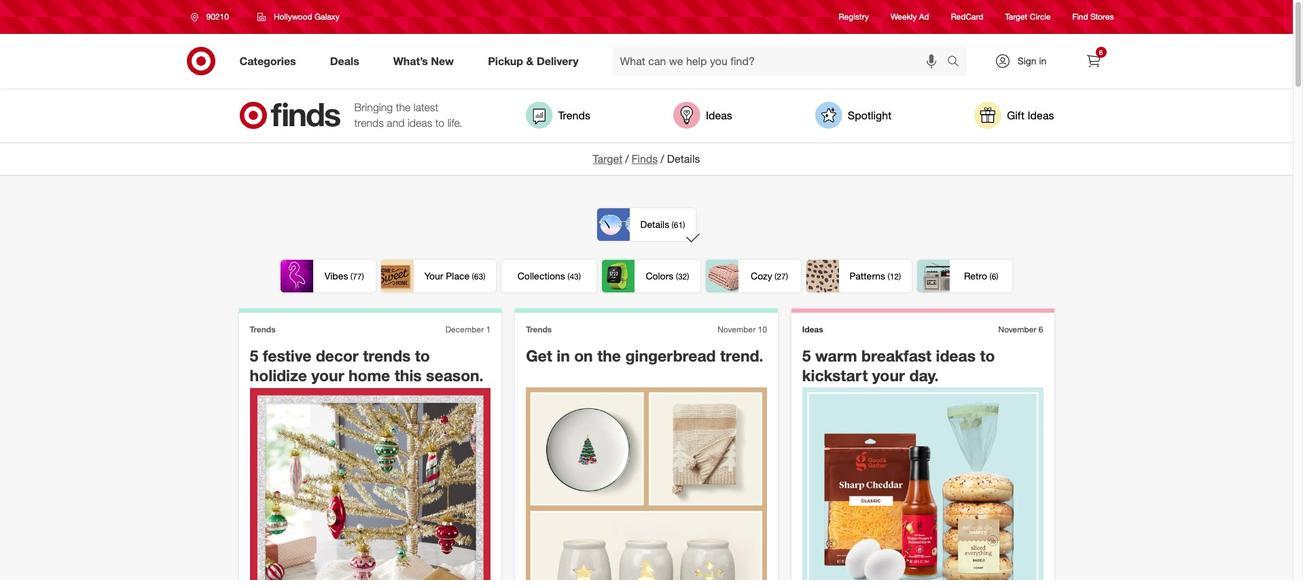 Task type: describe. For each thing, give the bounding box(es) containing it.
sign in link
[[983, 46, 1068, 76]]

( for patterns
[[888, 272, 890, 282]]

november for to
[[998, 325, 1036, 335]]

( for retro
[[989, 272, 992, 282]]

target circle
[[1005, 12, 1051, 22]]

pickup & delivery link
[[476, 46, 596, 76]]

details ( 61 )
[[640, 219, 685, 230]]

finds
[[632, 152, 658, 166]]

new
[[431, 54, 454, 68]]

find
[[1072, 12, 1088, 22]]

43
[[570, 272, 579, 282]]

5 for 5 festive decor trends to holidize your home this season.
[[250, 346, 258, 366]]

( inside the your place ( 63 )
[[472, 272, 474, 282]]

what's new
[[393, 54, 454, 68]]

vibes ( 77 )
[[325, 270, 364, 282]]

delivery
[[537, 54, 579, 68]]

2 / from the left
[[661, 152, 664, 166]]

sign
[[1017, 55, 1036, 67]]

retro
[[964, 270, 987, 282]]

holidize
[[250, 366, 307, 385]]

kickstart
[[802, 366, 868, 385]]

colors
[[646, 270, 673, 282]]

breakfast
[[862, 346, 932, 366]]

categories link
[[228, 46, 313, 76]]

( for cozy
[[775, 272, 777, 282]]

cozy ( 27 )
[[751, 270, 788, 282]]

6 link
[[1079, 46, 1108, 76]]

place
[[446, 270, 470, 282]]

decor
[[316, 346, 359, 366]]

find stores link
[[1072, 11, 1114, 23]]

What can we help you find? suggestions appear below search field
[[612, 46, 950, 76]]

collections ( 43 )
[[518, 270, 581, 282]]

redcard
[[951, 12, 983, 22]]

this
[[395, 366, 422, 385]]

77
[[353, 272, 362, 282]]

life.
[[447, 116, 462, 130]]

sign in
[[1017, 55, 1047, 67]]

weekly ad
[[891, 12, 929, 22]]

november for gingerbread
[[718, 325, 756, 335]]

deals link
[[318, 46, 376, 76]]

latest
[[414, 101, 438, 114]]

collections
[[518, 270, 565, 282]]

1 horizontal spatial ideas
[[802, 325, 823, 335]]

to inside bringing the latest trends and ideas to life.
[[435, 116, 444, 130]]

colors ( 32 )
[[646, 270, 689, 282]]

spotlight
[[848, 108, 892, 122]]

and
[[387, 116, 405, 130]]

december 1
[[445, 325, 491, 335]]

get in on the gingerbread trend. image
[[526, 388, 767, 581]]

) inside the your place ( 63 )
[[483, 272, 485, 282]]

5 festive decor trends to holidize your home this season. image
[[250, 388, 491, 581]]

cozy
[[751, 270, 772, 282]]

1 horizontal spatial the
[[597, 346, 621, 366]]

) for details
[[683, 220, 685, 230]]

what's
[[393, 54, 428, 68]]

( for colors
[[676, 272, 678, 282]]

ideas inside bringing the latest trends and ideas to life.
[[408, 116, 432, 130]]

gift ideas
[[1007, 108, 1054, 122]]

festive
[[263, 346, 311, 366]]

day.
[[909, 366, 939, 385]]

search
[[941, 55, 973, 69]]

1 vertical spatial details
[[640, 219, 669, 230]]

gift ideas link
[[974, 102, 1054, 129]]

1 / from the left
[[625, 152, 629, 166]]

10
[[758, 325, 767, 335]]

90210 button
[[182, 5, 243, 29]]

5 festive decor trends to holidize your home this season.
[[250, 346, 483, 385]]

in for sign
[[1039, 55, 1047, 67]]

) for colors
[[687, 272, 689, 282]]

hollywood
[[274, 12, 312, 22]]

circle
[[1030, 12, 1051, 22]]

target finds image
[[239, 102, 341, 129]]

90210
[[206, 12, 229, 22]]

warm
[[815, 346, 857, 366]]

63
[[474, 272, 483, 282]]

home
[[349, 366, 390, 385]]

0 vertical spatial details
[[667, 152, 700, 166]]

the inside bringing the latest trends and ideas to life.
[[396, 101, 411, 114]]

target / finds / details
[[593, 152, 700, 166]]

6 inside retro ( 6 )
[[992, 272, 996, 282]]

) for patterns
[[899, 272, 901, 282]]

target link
[[593, 152, 623, 166]]

get in on the gingerbread trend.
[[526, 346, 763, 366]]

what's new link
[[382, 46, 471, 76]]



Task type: locate. For each thing, give the bounding box(es) containing it.
) right cozy
[[786, 272, 788, 282]]

trends for to
[[363, 346, 411, 366]]

your inside the 5 festive decor trends to holidize your home this season.
[[311, 366, 344, 385]]

0 horizontal spatial the
[[396, 101, 411, 114]]

trends for and
[[354, 116, 384, 130]]

target for target / finds / details
[[593, 152, 623, 166]]

patterns
[[850, 270, 885, 282]]

0 horizontal spatial your
[[311, 366, 344, 385]]

5 up holidize
[[250, 346, 258, 366]]

trends for 5 festive decor trends to holidize your home this season.
[[250, 325, 276, 335]]

the up and
[[396, 101, 411, 114]]

1 vertical spatial target
[[593, 152, 623, 166]]

to inside the 5 festive decor trends to holidize your home this season.
[[415, 346, 430, 366]]

retro ( 6 )
[[964, 270, 998, 282]]

12
[[890, 272, 899, 282]]

) right patterns
[[899, 272, 901, 282]]

1 horizontal spatial your
[[872, 366, 905, 385]]

2 horizontal spatial to
[[980, 346, 995, 366]]

1 horizontal spatial in
[[1039, 55, 1047, 67]]

/ right finds
[[661, 152, 664, 166]]

november 10
[[718, 325, 767, 335]]

27
[[777, 272, 786, 282]]

1 horizontal spatial 5
[[802, 346, 811, 366]]

( inside cozy ( 27 )
[[775, 272, 777, 282]]

1 horizontal spatial ideas
[[936, 346, 976, 366]]

find stores
[[1072, 12, 1114, 22]]

) inside 'patterns ( 12 )'
[[899, 272, 901, 282]]

( right patterns
[[888, 272, 890, 282]]

deals
[[330, 54, 359, 68]]

1 vertical spatial trends
[[363, 346, 411, 366]]

0 horizontal spatial ideas
[[408, 116, 432, 130]]

( right collections
[[567, 272, 570, 282]]

5 inside 5 warm breakfast ideas to kickstart your day.
[[802, 346, 811, 366]]

) inside the collections ( 43 )
[[579, 272, 581, 282]]

( for details
[[672, 220, 674, 230]]

) inside cozy ( 27 )
[[786, 272, 788, 282]]

on
[[574, 346, 593, 366]]

( inside the collections ( 43 )
[[567, 272, 570, 282]]

2 horizontal spatial trends
[[558, 108, 590, 122]]

trends inside the 5 festive decor trends to holidize your home this season.
[[363, 346, 411, 366]]

target circle link
[[1005, 11, 1051, 23]]

1 5 from the left
[[250, 346, 258, 366]]

1 vertical spatial the
[[597, 346, 621, 366]]

( inside colors ( 32 )
[[676, 272, 678, 282]]

ideas
[[706, 108, 732, 122], [1028, 108, 1054, 122], [802, 325, 823, 335]]

vibes
[[325, 270, 348, 282]]

)
[[683, 220, 685, 230], [362, 272, 364, 282], [483, 272, 485, 282], [579, 272, 581, 282], [687, 272, 689, 282], [786, 272, 788, 282], [899, 272, 901, 282], [996, 272, 998, 282]]

trends for get in on the gingerbread trend.
[[526, 325, 552, 335]]

patterns ( 12 )
[[850, 270, 901, 282]]

( inside details ( 61 )
[[672, 220, 674, 230]]

0 horizontal spatial to
[[415, 346, 430, 366]]

the
[[396, 101, 411, 114], [597, 346, 621, 366]]

0 vertical spatial 6
[[1099, 48, 1103, 56]]

( up colors ( 32 )
[[672, 220, 674, 230]]

target inside target circle link
[[1005, 12, 1027, 22]]

november down retro ( 6 )
[[998, 325, 1036, 335]]

1 horizontal spatial /
[[661, 152, 664, 166]]

ideas inside ideas link
[[706, 108, 732, 122]]

trends
[[558, 108, 590, 122], [250, 325, 276, 335], [526, 325, 552, 335]]

november left 10
[[718, 325, 756, 335]]

spotlight link
[[815, 102, 892, 129]]

5 warm breakfast ideas to kickstart your day.
[[802, 346, 995, 385]]

the right the "on"
[[597, 346, 621, 366]]

ideas inside gift ideas link
[[1028, 108, 1054, 122]]

trends up home
[[363, 346, 411, 366]]

1 horizontal spatial trends
[[526, 325, 552, 335]]

) right colors
[[687, 272, 689, 282]]

) right retro
[[996, 272, 998, 282]]

) for cozy
[[786, 272, 788, 282]]

) right collections
[[579, 272, 581, 282]]

0 vertical spatial in
[[1039, 55, 1047, 67]]

your
[[311, 366, 344, 385], [872, 366, 905, 385]]

1 november from the left
[[718, 325, 756, 335]]

hollywood galaxy button
[[249, 5, 348, 29]]

target for target circle
[[1005, 12, 1027, 22]]

trends
[[354, 116, 384, 130], [363, 346, 411, 366]]

6
[[1099, 48, 1103, 56], [992, 272, 996, 282], [1039, 325, 1043, 335]]

december
[[445, 325, 484, 335]]

to inside 5 warm breakfast ideas to kickstart your day.
[[980, 346, 995, 366]]

target left finds link
[[593, 152, 623, 166]]

( right cozy
[[775, 272, 777, 282]]

( inside retro ( 6 )
[[989, 272, 992, 282]]

32
[[678, 272, 687, 282]]

) for collections
[[579, 272, 581, 282]]

stores
[[1090, 12, 1114, 22]]

5 warm breakfast ideas to kickstart your day. image
[[802, 388, 1043, 581]]

trends up get
[[526, 325, 552, 335]]

target left circle
[[1005, 12, 1027, 22]]

0 horizontal spatial target
[[593, 152, 623, 166]]

) inside colors ( 32 )
[[687, 272, 689, 282]]

trends down 'bringing'
[[354, 116, 384, 130]]

your for home
[[311, 366, 344, 385]]

&
[[526, 54, 534, 68]]

your place ( 63 )
[[424, 270, 485, 282]]

0 horizontal spatial ideas
[[706, 108, 732, 122]]

61
[[674, 220, 683, 230]]

) right place at left top
[[483, 272, 485, 282]]

your inside 5 warm breakfast ideas to kickstart your day.
[[872, 366, 905, 385]]

) inside vibes ( 77 )
[[362, 272, 364, 282]]

in for get
[[557, 346, 570, 366]]

your down decor
[[311, 366, 344, 385]]

weekly ad link
[[891, 11, 929, 23]]

0 horizontal spatial /
[[625, 152, 629, 166]]

ideas down latest
[[408, 116, 432, 130]]

ideas
[[408, 116, 432, 130], [936, 346, 976, 366]]

/
[[625, 152, 629, 166], [661, 152, 664, 166]]

to for 5 festive decor trends to holidize your home this season.
[[415, 346, 430, 366]]

season.
[[426, 366, 483, 385]]

your for day.
[[872, 366, 905, 385]]

trend.
[[720, 346, 763, 366]]

in left the "on"
[[557, 346, 570, 366]]

0 vertical spatial ideas
[[408, 116, 432, 130]]

0 horizontal spatial 5
[[250, 346, 258, 366]]

1 horizontal spatial 6
[[1039, 325, 1043, 335]]

november
[[718, 325, 756, 335], [998, 325, 1036, 335]]

) inside details ( 61 )
[[683, 220, 685, 230]]

( inside 'patterns ( 12 )'
[[888, 272, 890, 282]]

trends inside trends link
[[558, 108, 590, 122]]

/ left finds
[[625, 152, 629, 166]]

5 for 5 warm breakfast ideas to kickstart your day.
[[802, 346, 811, 366]]

1 horizontal spatial november
[[998, 325, 1036, 335]]

) right vibes
[[362, 272, 364, 282]]

1 your from the left
[[311, 366, 344, 385]]

pickup & delivery
[[488, 54, 579, 68]]

trends link
[[526, 102, 590, 129]]

( for vibes
[[350, 272, 353, 282]]

) for retro
[[996, 272, 998, 282]]

1 horizontal spatial target
[[1005, 12, 1027, 22]]

0 horizontal spatial in
[[557, 346, 570, 366]]

get
[[526, 346, 552, 366]]

to
[[435, 116, 444, 130], [415, 346, 430, 366], [980, 346, 995, 366]]

0 vertical spatial target
[[1005, 12, 1027, 22]]

) inside retro ( 6 )
[[996, 272, 998, 282]]

your down the breakfast
[[872, 366, 905, 385]]

ad
[[919, 12, 929, 22]]

( for collections
[[567, 272, 570, 282]]

trends up festive
[[250, 325, 276, 335]]

2 november from the left
[[998, 325, 1036, 335]]

finds link
[[632, 152, 658, 166]]

2 5 from the left
[[802, 346, 811, 366]]

( inside vibes ( 77 )
[[350, 272, 353, 282]]

1 vertical spatial 6
[[992, 272, 996, 282]]

ideas up day.
[[936, 346, 976, 366]]

search button
[[941, 46, 973, 79]]

( right place at left top
[[472, 272, 474, 282]]

details
[[667, 152, 700, 166], [640, 219, 669, 230]]

registry
[[839, 12, 869, 22]]

ideas link
[[673, 102, 732, 129]]

2 horizontal spatial ideas
[[1028, 108, 1054, 122]]

details right finds
[[667, 152, 700, 166]]

5
[[250, 346, 258, 366], [802, 346, 811, 366]]

0 vertical spatial the
[[396, 101, 411, 114]]

weekly
[[891, 12, 917, 22]]

november 6
[[998, 325, 1043, 335]]

your
[[424, 270, 443, 282]]

0 horizontal spatial trends
[[250, 325, 276, 335]]

) up 32
[[683, 220, 685, 230]]

0 horizontal spatial 6
[[992, 272, 996, 282]]

in
[[1039, 55, 1047, 67], [557, 346, 570, 366]]

gift
[[1007, 108, 1025, 122]]

2 horizontal spatial 6
[[1099, 48, 1103, 56]]

trends down delivery
[[558, 108, 590, 122]]

2 vertical spatial 6
[[1039, 325, 1043, 335]]

redcard link
[[951, 11, 983, 23]]

details left 61
[[640, 219, 669, 230]]

1
[[486, 325, 491, 335]]

( right retro
[[989, 272, 992, 282]]

in inside sign in "link"
[[1039, 55, 1047, 67]]

0 horizontal spatial november
[[718, 325, 756, 335]]

bringing the latest trends and ideas to life.
[[354, 101, 462, 130]]

pickup
[[488, 54, 523, 68]]

1 vertical spatial in
[[557, 346, 570, 366]]

galaxy
[[315, 12, 340, 22]]

) for vibes
[[362, 272, 364, 282]]

categories
[[239, 54, 296, 68]]

registry link
[[839, 11, 869, 23]]

to for 5 warm breakfast ideas to kickstart your day.
[[980, 346, 995, 366]]

5 left warm
[[802, 346, 811, 366]]

ideas inside 5 warm breakfast ideas to kickstart your day.
[[936, 346, 976, 366]]

bringing
[[354, 101, 393, 114]]

( right vibes
[[350, 272, 353, 282]]

1 horizontal spatial to
[[435, 116, 444, 130]]

0 vertical spatial trends
[[354, 116, 384, 130]]

in right sign
[[1039, 55, 1047, 67]]

gingerbread
[[625, 346, 716, 366]]

( right colors
[[676, 272, 678, 282]]

trends inside bringing the latest trends and ideas to life.
[[354, 116, 384, 130]]

1 vertical spatial ideas
[[936, 346, 976, 366]]

2 your from the left
[[872, 366, 905, 385]]

5 inside the 5 festive decor trends to holidize your home this season.
[[250, 346, 258, 366]]



Task type: vqa. For each thing, say whether or not it's contained in the screenshot.


